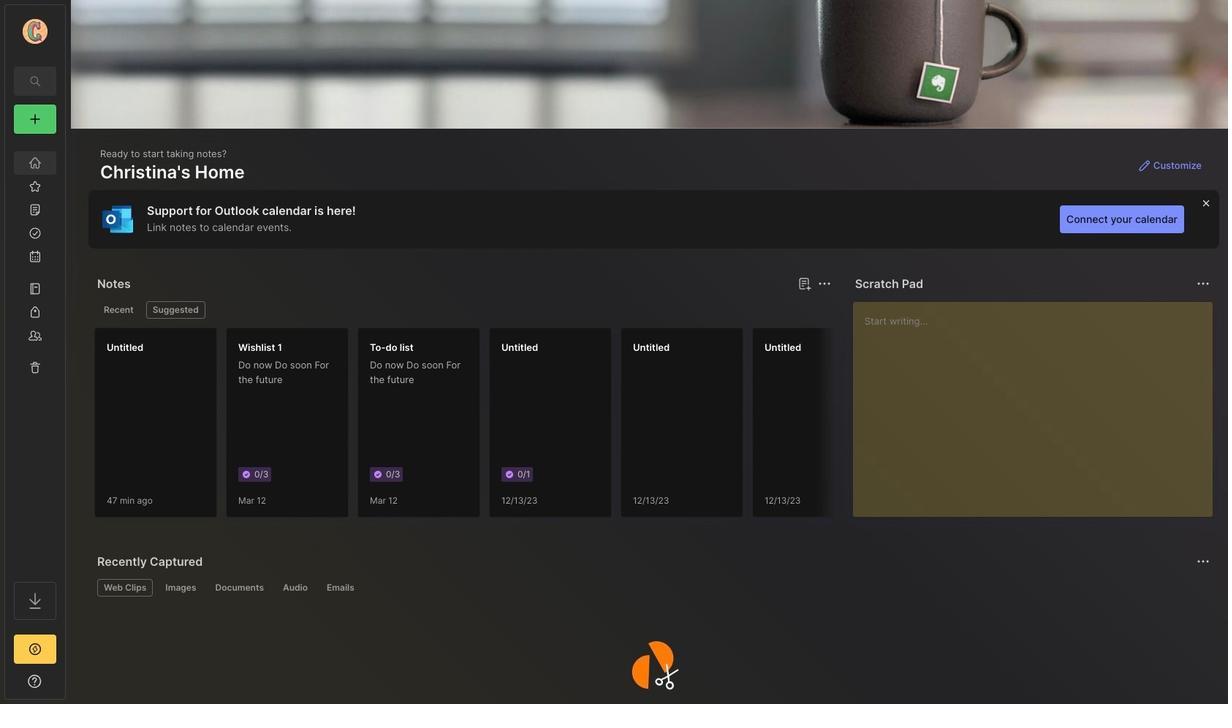 Task type: vqa. For each thing, say whether or not it's contained in the screenshot.
tree inside Main element
yes



Task type: describe. For each thing, give the bounding box(es) containing it.
edit search image
[[26, 72, 44, 90]]

1 more actions image from the top
[[1195, 275, 1212, 292]]

home image
[[28, 156, 42, 170]]

account image
[[23, 19, 48, 44]]

Account field
[[5, 17, 65, 46]]

main element
[[0, 0, 70, 704]]

1 tab list from the top
[[97, 301, 829, 319]]

WHAT'S NEW field
[[5, 670, 65, 693]]



Task type: locate. For each thing, give the bounding box(es) containing it.
1 vertical spatial tab list
[[97, 579, 1208, 597]]

more actions image
[[816, 275, 833, 292]]

More actions field
[[814, 273, 835, 294], [1193, 273, 1214, 294], [1193, 551, 1214, 572]]

click to expand image
[[64, 677, 75, 695]]

row group
[[94, 328, 1147, 526]]

2 more actions image from the top
[[1195, 553, 1212, 570]]

more actions image
[[1195, 275, 1212, 292], [1195, 553, 1212, 570]]

tab
[[97, 301, 140, 319], [146, 301, 205, 319], [97, 579, 153, 597], [159, 579, 203, 597], [209, 579, 270, 597], [276, 579, 314, 597], [320, 579, 361, 597]]

2 tab list from the top
[[97, 579, 1208, 597]]

Start writing… text field
[[865, 302, 1212, 505]]

tab list
[[97, 301, 829, 319], [97, 579, 1208, 597]]

1 vertical spatial more actions image
[[1195, 553, 1212, 570]]

0 vertical spatial tab list
[[97, 301, 829, 319]]

tree inside main element
[[5, 143, 65, 569]]

upgrade image
[[26, 640, 44, 658]]

0 vertical spatial more actions image
[[1195, 275, 1212, 292]]

tree
[[5, 143, 65, 569]]



